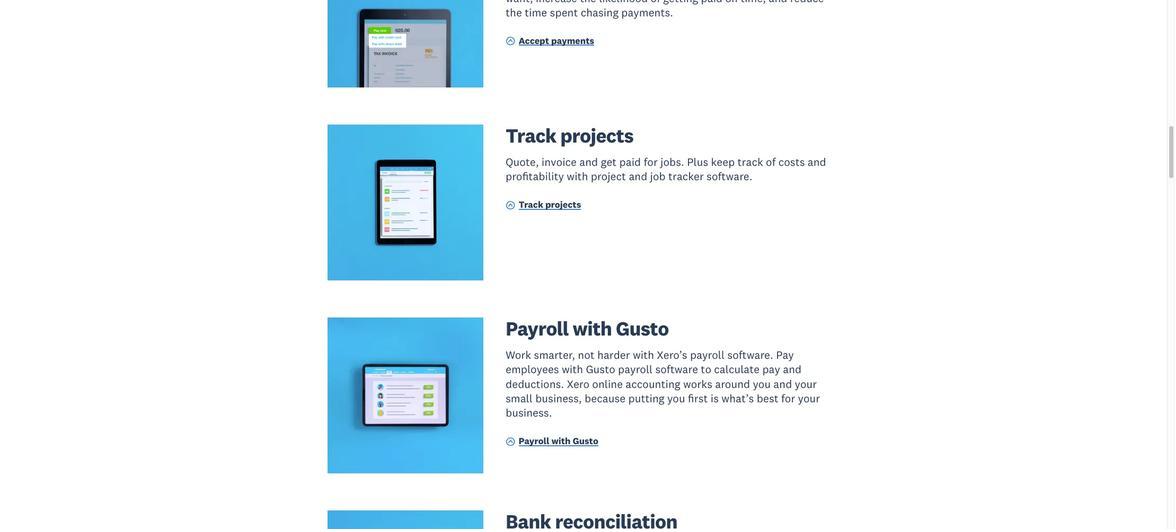 Task type: locate. For each thing, give the bounding box(es) containing it.
payroll up 'accounting'
[[618, 362, 653, 377]]

for
[[644, 155, 658, 169], [782, 391, 796, 406]]

software. inside work smarter, not harder with xero's payroll software. pay employees with gusto payroll software to calculate pay and deductions. xero online accounting works around you and your small business, because putting you first is what's best for your business.
[[728, 348, 774, 362]]

payroll with gusto
[[506, 316, 669, 341], [519, 435, 599, 447]]

and
[[580, 155, 598, 169], [808, 155, 827, 169], [629, 169, 648, 184], [783, 362, 802, 377], [774, 377, 792, 391]]

track projects
[[506, 123, 634, 148], [519, 199, 581, 211]]

projects inside button
[[546, 199, 581, 211]]

1 horizontal spatial for
[[782, 391, 796, 406]]

with down the business,
[[552, 435, 571, 447]]

payroll with gusto down business.
[[519, 435, 599, 447]]

you left the first
[[668, 391, 685, 406]]

1 horizontal spatial payroll
[[690, 348, 725, 362]]

for inside work smarter, not harder with xero's payroll software. pay employees with gusto payroll software to calculate pay and deductions. xero online accounting works around you and your small business, because putting you first is what's best for your business.
[[782, 391, 796, 406]]

1 vertical spatial payroll
[[519, 435, 550, 447]]

0 horizontal spatial you
[[668, 391, 685, 406]]

payroll
[[506, 316, 569, 341], [519, 435, 550, 447]]

1 vertical spatial projects
[[546, 199, 581, 211]]

for inside "quote, invoice and get paid for jobs. plus keep track of costs and profitability with project and job tracker software."
[[644, 155, 658, 169]]

track projects down "profitability"
[[519, 199, 581, 211]]

track
[[506, 123, 557, 148], [519, 199, 544, 211]]

1 vertical spatial track
[[519, 199, 544, 211]]

invoice
[[542, 155, 577, 169]]

software. inside "quote, invoice and get paid for jobs. plus keep track of costs and profitability with project and job tracker software."
[[707, 169, 753, 184]]

track up the quote,
[[506, 123, 557, 148]]

track projects inside button
[[519, 199, 581, 211]]

1 horizontal spatial you
[[753, 377, 771, 391]]

accept
[[519, 35, 549, 47]]

0 horizontal spatial for
[[644, 155, 658, 169]]

online
[[592, 377, 623, 391]]

projects up get
[[561, 123, 634, 148]]

business,
[[536, 391, 582, 406]]

best
[[757, 391, 779, 406]]

is
[[711, 391, 719, 406]]

with
[[567, 169, 588, 184], [573, 316, 612, 341], [633, 348, 654, 362], [562, 362, 583, 377], [552, 435, 571, 447]]

0 vertical spatial you
[[753, 377, 771, 391]]

track down "profitability"
[[519, 199, 544, 211]]

payroll down business.
[[519, 435, 550, 447]]

xero's
[[657, 348, 688, 362]]

around
[[715, 377, 750, 391]]

0 vertical spatial software.
[[707, 169, 753, 184]]

gusto down because
[[573, 435, 599, 447]]

payroll
[[690, 348, 725, 362], [618, 362, 653, 377]]

with up not
[[573, 316, 612, 341]]

because
[[585, 391, 626, 406]]

software. down keep
[[707, 169, 753, 184]]

payroll with gusto up not
[[506, 316, 669, 341]]

2 vertical spatial gusto
[[573, 435, 599, 447]]

you up best
[[753, 377, 771, 391]]

you
[[753, 377, 771, 391], [668, 391, 685, 406]]

your
[[795, 377, 817, 391], [798, 391, 820, 406]]

payroll up the smarter,
[[506, 316, 569, 341]]

quote,
[[506, 155, 539, 169]]

software. up 'calculate'
[[728, 348, 774, 362]]

track
[[738, 155, 763, 169]]

track projects up invoice
[[506, 123, 634, 148]]

for up job
[[644, 155, 658, 169]]

1 vertical spatial track projects
[[519, 199, 581, 211]]

projects
[[561, 123, 634, 148], [546, 199, 581, 211]]

0 vertical spatial payroll with gusto
[[506, 316, 669, 341]]

payroll up to
[[690, 348, 725, 362]]

keep
[[711, 155, 735, 169]]

payroll with gusto button
[[506, 435, 599, 450]]

with inside "quote, invoice and get paid for jobs. plus keep track of costs and profitability with project and job tracker software."
[[567, 169, 588, 184]]

software.
[[707, 169, 753, 184], [728, 348, 774, 362]]

0 vertical spatial your
[[795, 377, 817, 391]]

to
[[701, 362, 712, 377]]

1 vertical spatial your
[[798, 391, 820, 406]]

xero
[[567, 377, 590, 391]]

profitability
[[506, 169, 564, 184]]

harder
[[598, 348, 630, 362]]

pay
[[776, 348, 794, 362]]

gusto up the online
[[586, 362, 616, 377]]

for right best
[[782, 391, 796, 406]]

putting
[[629, 391, 665, 406]]

1 vertical spatial payroll with gusto
[[519, 435, 599, 447]]

1 vertical spatial gusto
[[586, 362, 616, 377]]

with down invoice
[[567, 169, 588, 184]]

with up xero
[[562, 362, 583, 377]]

gusto up harder
[[616, 316, 669, 341]]

accept payments
[[519, 35, 594, 47]]

1 vertical spatial software.
[[728, 348, 774, 362]]

payroll with gusto inside button
[[519, 435, 599, 447]]

deductions.
[[506, 377, 564, 391]]

projects down "profitability"
[[546, 199, 581, 211]]

0 vertical spatial for
[[644, 155, 658, 169]]

gusto
[[616, 316, 669, 341], [586, 362, 616, 377], [573, 435, 599, 447]]

job
[[650, 169, 666, 184]]

gusto inside work smarter, not harder with xero's payroll software. pay employees with gusto payroll software to calculate pay and deductions. xero online accounting works around you and your small business, because putting you first is what's best for your business.
[[586, 362, 616, 377]]

1 vertical spatial for
[[782, 391, 796, 406]]

get
[[601, 155, 617, 169]]

accept payments button
[[506, 35, 594, 49]]

0 vertical spatial track
[[506, 123, 557, 148]]

business.
[[506, 406, 552, 420]]



Task type: vqa. For each thing, say whether or not it's contained in the screenshot.
the save to the top
no



Task type: describe. For each thing, give the bounding box(es) containing it.
track inside track projects button
[[519, 199, 544, 211]]

pay
[[763, 362, 780, 377]]

costs
[[779, 155, 805, 169]]

0 vertical spatial payroll
[[506, 316, 569, 341]]

not
[[578, 348, 595, 362]]

with left xero's
[[633, 348, 654, 362]]

small
[[506, 391, 533, 406]]

track projects button
[[506, 199, 581, 213]]

gusto inside button
[[573, 435, 599, 447]]

what's
[[722, 391, 754, 406]]

tracker
[[669, 169, 704, 184]]

0 vertical spatial track projects
[[506, 123, 634, 148]]

works
[[683, 377, 713, 391]]

paid
[[620, 155, 641, 169]]

project
[[591, 169, 626, 184]]

payments
[[551, 35, 594, 47]]

of
[[766, 155, 776, 169]]

first
[[688, 391, 708, 406]]

0 vertical spatial gusto
[[616, 316, 669, 341]]

work smarter, not harder with xero's payroll software. pay employees with gusto payroll software to calculate pay and deductions. xero online accounting works around you and your small business, because putting you first is what's best for your business.
[[506, 348, 820, 420]]

0 vertical spatial projects
[[561, 123, 634, 148]]

payroll inside button
[[519, 435, 550, 447]]

employees
[[506, 362, 559, 377]]

work
[[506, 348, 531, 362]]

quote, invoice and get paid for jobs. plus keep track of costs and profitability with project and job tracker software.
[[506, 155, 827, 184]]

smarter,
[[534, 348, 575, 362]]

software
[[656, 362, 698, 377]]

with inside button
[[552, 435, 571, 447]]

accounting
[[626, 377, 681, 391]]

plus
[[687, 155, 709, 169]]

0 horizontal spatial payroll
[[618, 362, 653, 377]]

1 vertical spatial you
[[668, 391, 685, 406]]

jobs.
[[661, 155, 684, 169]]

calculate
[[714, 362, 760, 377]]



